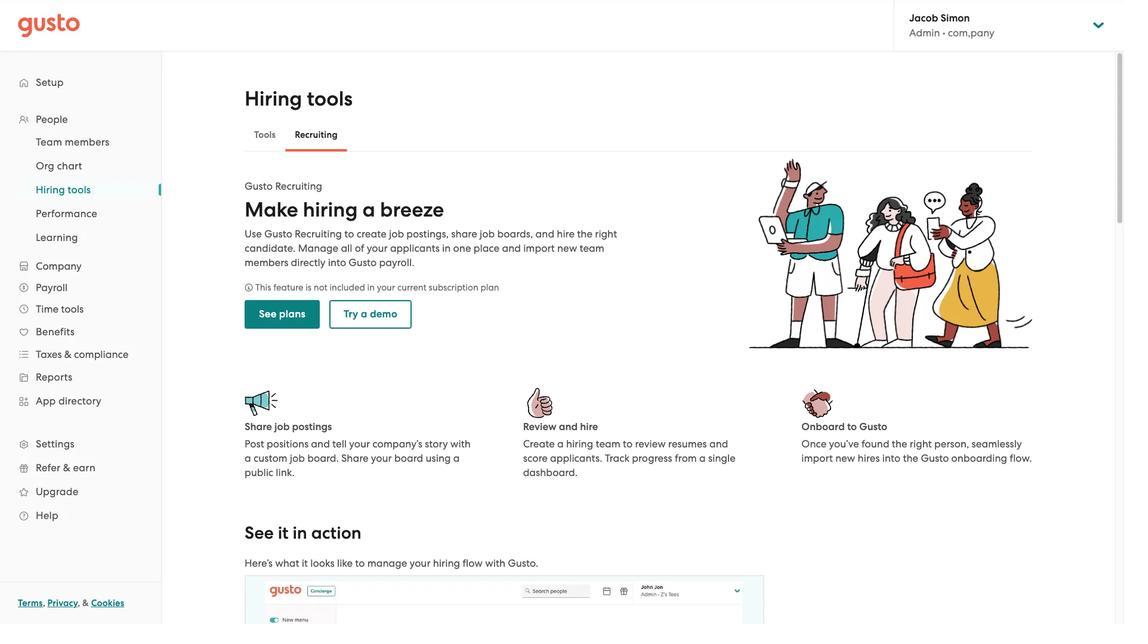 Task type: describe. For each thing, give the bounding box(es) containing it.
a up applicants.
[[558, 438, 564, 450]]

and right boards,
[[536, 228, 555, 240]]

team inside the gusto recruiting make hiring a breeze use gusto recruiting to create job postings, share job boards, and hire the right candidate. manage all of your applicants in one place and import new team members directly into gusto payroll.
[[580, 242, 605, 254]]

directly
[[291, 257, 326, 268]]

a inside the gusto recruiting make hiring a breeze use gusto recruiting to create job postings, share job boards, and hire the right candidate. manage all of your applicants in one place and import new team members directly into gusto payroll.
[[363, 197, 376, 222]]

plans
[[279, 308, 306, 320]]

upgrade
[[36, 486, 79, 498]]

gusto navigation element
[[0, 51, 161, 547]]

a right using
[[454, 453, 460, 465]]

into inside onboard to gusto once you've found the right person, seamlessly import new hires into the gusto onboarding flow.
[[883, 453, 901, 465]]

app directory
[[36, 395, 102, 407]]

hires
[[858, 453, 880, 465]]

positions
[[267, 438, 309, 450]]

job down positions
[[290, 453, 305, 465]]

postings
[[292, 421, 332, 434]]

privacy
[[48, 598, 78, 609]]

board.
[[308, 453, 339, 465]]

your inside the gusto recruiting make hiring a breeze use gusto recruiting to create job postings, share job boards, and hire the right candidate. manage all of your applicants in one place and import new team members directly into gusto payroll.
[[367, 242, 388, 254]]

gusto up the make
[[245, 180, 273, 192]]

reports
[[36, 371, 73, 383]]

team members link
[[21, 131, 149, 153]]

new inside the gusto recruiting make hiring a breeze use gusto recruiting to create job postings, share job boards, and hire the right candidate. manage all of your applicants in one place and import new team members directly into gusto payroll.
[[558, 242, 577, 254]]

to right like
[[355, 558, 365, 570]]

recruiting button
[[285, 121, 347, 149]]

current
[[398, 282, 427, 293]]

onboard to gusto once you've found the right person, seamlessly import new hires into the gusto onboarding flow.
[[802, 421, 1033, 465]]

use
[[245, 228, 262, 240]]

with for it
[[485, 558, 506, 570]]

time
[[36, 303, 59, 315]]

2 vertical spatial recruiting
[[295, 228, 342, 240]]

tools inside dropdown button
[[61, 303, 84, 315]]

org chart
[[36, 160, 82, 172]]

once
[[802, 438, 827, 450]]

all
[[341, 242, 353, 254]]

app directory link
[[12, 390, 149, 412]]

com,pany
[[949, 27, 995, 39]]

cookies
[[91, 598, 124, 609]]

members inside the gusto recruiting make hiring a breeze use gusto recruiting to create job postings, share job boards, and hire the right candidate. manage all of your applicants in one place and import new team members directly into gusto payroll.
[[245, 257, 289, 268]]

taxes & compliance
[[36, 349, 129, 361]]

one
[[453, 242, 471, 254]]

tell
[[333, 438, 347, 450]]

public
[[245, 467, 273, 479]]

here's what it looks like to manage your hiring flow with gusto.
[[245, 558, 539, 570]]

compliance
[[74, 349, 129, 361]]

settings link
[[12, 433, 149, 455]]

try
[[344, 308, 359, 320]]

this feature is not included in your current subscription plan
[[253, 282, 500, 293]]

a down post
[[245, 453, 251, 465]]

1 vertical spatial recruiting
[[275, 180, 322, 192]]

like
[[337, 558, 353, 570]]

of
[[355, 242, 365, 254]]

gusto up found at the bottom right of page
[[860, 421, 888, 434]]

not
[[314, 282, 328, 293]]

applicants
[[390, 242, 440, 254]]

learning
[[36, 232, 78, 244]]

directory
[[58, 395, 102, 407]]

chart
[[57, 160, 82, 172]]

terms link
[[18, 598, 43, 609]]

time tools
[[36, 303, 84, 315]]

a right from
[[700, 453, 706, 465]]

link.
[[276, 467, 295, 479]]

0 vertical spatial hiring tools
[[245, 87, 353, 111]]

taxes & compliance button
[[12, 344, 149, 365]]

create
[[357, 228, 387, 240]]

app
[[36, 395, 56, 407]]

company button
[[12, 256, 149, 277]]

right inside the gusto recruiting make hiring a breeze use gusto recruiting to create job postings, share job boards, and hire the right candidate. manage all of your applicants in one place and import new team members directly into gusto payroll.
[[595, 228, 617, 240]]

jacob simon admin • com,pany
[[910, 12, 995, 39]]

payroll.
[[379, 257, 415, 268]]

board
[[395, 453, 423, 465]]

custom
[[254, 453, 288, 465]]

here's
[[245, 558, 273, 570]]

using
[[426, 453, 451, 465]]

team inside review and hire create a hiring team to review resumes and score applicants. track progress from a single dashboard.
[[596, 438, 621, 450]]

gusto down "of" at the left top of the page
[[349, 257, 377, 268]]

postings,
[[407, 228, 449, 240]]

and inside share job postings post positions and tell your company's story with a custom job board. share your board using a public link.
[[311, 438, 330, 450]]

reports link
[[12, 367, 149, 388]]

1 , from the left
[[43, 598, 45, 609]]

team members
[[36, 136, 109, 148]]

person,
[[935, 438, 970, 450]]

see an overview of open positions image
[[246, 577, 764, 624]]

tools
[[254, 130, 276, 140]]

refer
[[36, 462, 61, 474]]

action
[[311, 523, 362, 544]]

cookies button
[[91, 596, 124, 611]]

jacob
[[910, 12, 939, 24]]

track
[[605, 453, 630, 465]]

your right the tell
[[349, 438, 370, 450]]

1 horizontal spatial share
[[342, 453, 369, 465]]

job up place
[[480, 228, 495, 240]]

to inside onboard to gusto once you've found the right person, seamlessly import new hires into the gusto onboarding flow.
[[848, 421, 858, 434]]

score
[[523, 453, 548, 465]]

org
[[36, 160, 54, 172]]

& for compliance
[[64, 349, 72, 361]]

progress
[[632, 453, 673, 465]]

setup link
[[12, 72, 149, 93]]

see for see plans
[[259, 308, 277, 320]]

into inside the gusto recruiting make hiring a breeze use gusto recruiting to create job postings, share job boards, and hire the right candidate. manage all of your applicants in one place and import new team members directly into gusto payroll.
[[328, 257, 346, 268]]

gusto up the "candidate."
[[264, 228, 293, 240]]

home image
[[18, 13, 80, 37]]

feature
[[274, 282, 304, 293]]

see for see it in action
[[245, 523, 274, 544]]

subscription
[[429, 282, 479, 293]]

1 vertical spatial the
[[892, 438, 908, 450]]

refer & earn link
[[12, 457, 149, 479]]

hiring tools tab list
[[245, 118, 1033, 152]]

earn
[[73, 462, 95, 474]]

time tools button
[[12, 299, 149, 320]]

manage
[[298, 242, 339, 254]]

performance
[[36, 208, 97, 220]]



Task type: vqa. For each thing, say whether or not it's contained in the screenshot.
Save and continue
no



Task type: locate. For each thing, give the bounding box(es) containing it.
right inside onboard to gusto once you've found the right person, seamlessly import new hires into the gusto onboarding flow.
[[910, 438, 932, 450]]

2 list from the top
[[0, 130, 161, 250]]

onboard
[[802, 421, 845, 434]]

2 horizontal spatial in
[[442, 242, 451, 254]]

a right the try
[[361, 308, 368, 320]]

1 horizontal spatial new
[[836, 453, 856, 465]]

share
[[245, 421, 272, 434], [342, 453, 369, 465]]

and right review on the bottom left of the page
[[559, 421, 578, 434]]

see left plans
[[259, 308, 277, 320]]

upgrade link
[[12, 481, 149, 503]]

0 vertical spatial import
[[524, 242, 555, 254]]

0 horizontal spatial hire
[[557, 228, 575, 240]]

tools up recruiting button
[[307, 87, 353, 111]]

tools down the "payroll" dropdown button
[[61, 303, 84, 315]]

& right taxes
[[64, 349, 72, 361]]

team
[[580, 242, 605, 254], [596, 438, 621, 450]]

0 vertical spatial tools
[[307, 87, 353, 111]]

to up 'track'
[[623, 438, 633, 450]]

manage
[[368, 558, 407, 570]]

in inside the gusto recruiting make hiring a breeze use gusto recruiting to create job postings, share job boards, and hire the right candidate. manage all of your applicants in one place and import new team members directly into gusto payroll.
[[442, 242, 451, 254]]

a up create
[[363, 197, 376, 222]]

flow.
[[1010, 453, 1033, 465]]

recruiting image
[[749, 159, 1033, 349]]

1 vertical spatial in
[[367, 282, 375, 293]]

your left current
[[377, 282, 395, 293]]

list containing team members
[[0, 130, 161, 250]]

refer & earn
[[36, 462, 95, 474]]

1 vertical spatial hiring
[[567, 438, 594, 450]]

recruiting up the make
[[275, 180, 322, 192]]

share down the tell
[[342, 453, 369, 465]]

1 horizontal spatial with
[[485, 558, 506, 570]]

seamlessly
[[972, 438, 1023, 450]]

see plans
[[259, 308, 306, 320]]

with inside share job postings post positions and tell your company's story with a custom job board. share your board using a public link.
[[451, 438, 471, 450]]

into down all
[[328, 257, 346, 268]]

1 vertical spatial members
[[245, 257, 289, 268]]

1 horizontal spatial import
[[802, 453, 833, 465]]

0 vertical spatial &
[[64, 349, 72, 361]]

your down "company's"
[[371, 453, 392, 465]]

hiring tools
[[245, 87, 353, 111], [36, 184, 91, 196]]

1 vertical spatial new
[[836, 453, 856, 465]]

help link
[[12, 505, 149, 527]]

hiring tools link
[[21, 179, 149, 201]]

& for earn
[[63, 462, 70, 474]]

1 horizontal spatial hire
[[580, 421, 599, 434]]

review
[[523, 421, 557, 434]]

hiring inside review and hire create a hiring team to review resumes and score applicants. track progress from a single dashboard.
[[567, 438, 594, 450]]

hiring up manage
[[303, 197, 358, 222]]

0 horizontal spatial it
[[278, 523, 289, 544]]

terms , privacy , & cookies
[[18, 598, 124, 609]]

see inside button
[[259, 308, 277, 320]]

& left earn
[[63, 462, 70, 474]]

1 list from the top
[[0, 109, 161, 528]]

0 vertical spatial hiring
[[245, 87, 302, 111]]

1 vertical spatial see
[[245, 523, 274, 544]]

setup
[[36, 76, 64, 88]]

1 horizontal spatial into
[[883, 453, 901, 465]]

the
[[577, 228, 593, 240], [892, 438, 908, 450], [904, 453, 919, 465]]

list
[[0, 109, 161, 528], [0, 130, 161, 250]]

1 vertical spatial it
[[302, 558, 308, 570]]

your down create
[[367, 242, 388, 254]]

members down people dropdown button
[[65, 136, 109, 148]]

1 vertical spatial hire
[[580, 421, 599, 434]]

to inside review and hire create a hiring team to review resumes and score applicants. track progress from a single dashboard.
[[623, 438, 633, 450]]

company
[[36, 260, 82, 272]]

tools button
[[245, 121, 285, 149]]

members inside the gusto navigation element
[[65, 136, 109, 148]]

hiring up applicants.
[[567, 438, 594, 450]]

single
[[709, 453, 736, 465]]

1 horizontal spatial ,
[[78, 598, 80, 609]]

members down the "candidate."
[[245, 257, 289, 268]]

in left one
[[442, 242, 451, 254]]

flow
[[463, 558, 483, 570]]

2 vertical spatial hiring
[[433, 558, 460, 570]]

2 , from the left
[[78, 598, 80, 609]]

0 horizontal spatial hiring
[[303, 197, 358, 222]]

2 vertical spatial the
[[904, 453, 919, 465]]

1 horizontal spatial in
[[367, 282, 375, 293]]

0 vertical spatial into
[[328, 257, 346, 268]]

it up what
[[278, 523, 289, 544]]

the inside the gusto recruiting make hiring a breeze use gusto recruiting to create job postings, share job boards, and hire the right candidate. manage all of your applicants in one place and import new team members directly into gusto payroll.
[[577, 228, 593, 240]]

and up 'single'
[[710, 438, 729, 450]]

is
[[306, 282, 312, 293]]

gusto.
[[508, 558, 539, 570]]

1 horizontal spatial members
[[245, 257, 289, 268]]

, left cookies button
[[78, 598, 80, 609]]

0 vertical spatial see
[[259, 308, 277, 320]]

share
[[452, 228, 478, 240]]

hiring tools up the performance
[[36, 184, 91, 196]]

boards,
[[498, 228, 533, 240]]

hire inside the gusto recruiting make hiring a breeze use gusto recruiting to create job postings, share job boards, and hire the right candidate. manage all of your applicants in one place and import new team members directly into gusto payroll.
[[557, 228, 575, 240]]

import down boards,
[[524, 242, 555, 254]]

a inside button
[[361, 308, 368, 320]]

1 vertical spatial tools
[[68, 184, 91, 196]]

1 vertical spatial with
[[485, 558, 506, 570]]

0 horizontal spatial import
[[524, 242, 555, 254]]

benefits
[[36, 326, 75, 338]]

hiring tools up recruiting button
[[245, 87, 353, 111]]

share up post
[[245, 421, 272, 434]]

review
[[636, 438, 666, 450]]

new inside onboard to gusto once you've found the right person, seamlessly import new hires into the gusto onboarding flow.
[[836, 453, 856, 465]]

recruiting inside button
[[295, 130, 338, 140]]

onboarding
[[952, 453, 1008, 465]]

to inside the gusto recruiting make hiring a breeze use gusto recruiting to create job postings, share job boards, and hire the right candidate. manage all of your applicants in one place and import new team members directly into gusto payroll.
[[345, 228, 354, 240]]

hiring up tools button
[[245, 87, 302, 111]]

settings
[[36, 438, 75, 450]]

benefits link
[[12, 321, 149, 343]]

found
[[862, 438, 890, 450]]

with right flow
[[485, 558, 506, 570]]

0 horizontal spatial hiring tools
[[36, 184, 91, 196]]

hire right boards,
[[557, 228, 575, 240]]

0 vertical spatial hiring
[[303, 197, 358, 222]]

1 vertical spatial hiring tools
[[36, 184, 91, 196]]

2 vertical spatial in
[[293, 523, 307, 544]]

1 horizontal spatial it
[[302, 558, 308, 570]]

& left cookies
[[82, 598, 89, 609]]

into down found at the bottom right of page
[[883, 453, 901, 465]]

your
[[367, 242, 388, 254], [377, 282, 395, 293], [349, 438, 370, 450], [371, 453, 392, 465], [410, 558, 431, 570]]

make
[[245, 197, 298, 222]]

learning link
[[21, 227, 149, 248]]

job up positions
[[275, 421, 290, 434]]

payroll
[[36, 282, 68, 294]]

this
[[255, 282, 271, 293]]

0 horizontal spatial new
[[558, 242, 577, 254]]

recruiting right tools button
[[295, 130, 338, 140]]

create
[[523, 438, 555, 450]]

org chart link
[[21, 155, 149, 177]]

with for postings
[[451, 438, 471, 450]]

0 vertical spatial the
[[577, 228, 593, 240]]

with right story at the left bottom of page
[[451, 438, 471, 450]]

1 vertical spatial team
[[596, 438, 621, 450]]

in right included
[[367, 282, 375, 293]]

0 vertical spatial with
[[451, 438, 471, 450]]

0 horizontal spatial right
[[595, 228, 617, 240]]

1 vertical spatial import
[[802, 453, 833, 465]]

0 horizontal spatial share
[[245, 421, 272, 434]]

dashboard.
[[523, 467, 578, 479]]

gusto down person, at bottom
[[921, 453, 950, 465]]

1 horizontal spatial hiring
[[245, 87, 302, 111]]

taxes
[[36, 349, 62, 361]]

your right manage
[[410, 558, 431, 570]]

a
[[363, 197, 376, 222], [361, 308, 368, 320], [558, 438, 564, 450], [245, 453, 251, 465], [454, 453, 460, 465], [700, 453, 706, 465]]

0 horizontal spatial in
[[293, 523, 307, 544]]

0 horizontal spatial with
[[451, 438, 471, 450]]

in up what
[[293, 523, 307, 544]]

hiring inside the gusto recruiting make hiring a breeze use gusto recruiting to create job postings, share job boards, and hire the right candidate. manage all of your applicants in one place and import new team members directly into gusto payroll.
[[303, 197, 358, 222]]

story
[[425, 438, 448, 450]]

import inside the gusto recruiting make hiring a breeze use gusto recruiting to create job postings, share job boards, and hire the right candidate. manage all of your applicants in one place and import new team members directly into gusto payroll.
[[524, 242, 555, 254]]

1 vertical spatial right
[[910, 438, 932, 450]]

1 horizontal spatial hiring
[[433, 558, 460, 570]]

job
[[389, 228, 404, 240], [480, 228, 495, 240], [275, 421, 290, 434], [290, 453, 305, 465]]

1 vertical spatial share
[[342, 453, 369, 465]]

1 vertical spatial into
[[883, 453, 901, 465]]

hire up applicants.
[[580, 421, 599, 434]]

and down boards,
[[502, 242, 521, 254]]

hire
[[557, 228, 575, 240], [580, 421, 599, 434]]

help
[[36, 510, 58, 522]]

breeze
[[380, 197, 444, 222]]

0 horizontal spatial into
[[328, 257, 346, 268]]

privacy link
[[48, 598, 78, 609]]

import inside onboard to gusto once you've found the right person, seamlessly import new hires into the gusto onboarding flow.
[[802, 453, 833, 465]]

0 vertical spatial it
[[278, 523, 289, 544]]

0 vertical spatial members
[[65, 136, 109, 148]]

hiring
[[303, 197, 358, 222], [567, 438, 594, 450], [433, 558, 460, 570]]

import down once
[[802, 453, 833, 465]]

2 vertical spatial tools
[[61, 303, 84, 315]]

right
[[595, 228, 617, 240], [910, 438, 932, 450]]

1 vertical spatial hiring
[[36, 184, 65, 196]]

included
[[330, 282, 365, 293]]

resumes
[[669, 438, 707, 450]]

2 horizontal spatial hiring
[[567, 438, 594, 450]]

see plans button
[[245, 300, 320, 329]]

hiring inside hiring tools link
[[36, 184, 65, 196]]

& inside "dropdown button"
[[64, 349, 72, 361]]

and
[[536, 228, 555, 240], [502, 242, 521, 254], [559, 421, 578, 434], [311, 438, 330, 450], [710, 438, 729, 450]]

in
[[442, 242, 451, 254], [367, 282, 375, 293], [293, 523, 307, 544]]

see up here's
[[245, 523, 274, 544]]

job up applicants
[[389, 228, 404, 240]]

see it in action
[[245, 523, 362, 544]]

1 horizontal spatial hiring tools
[[245, 87, 353, 111]]

it right what
[[302, 558, 308, 570]]

0 horizontal spatial hiring
[[36, 184, 65, 196]]

to up all
[[345, 228, 354, 240]]

hiring down org
[[36, 184, 65, 196]]

and up the board.
[[311, 438, 330, 450]]

0 vertical spatial right
[[595, 228, 617, 240]]

people button
[[12, 109, 149, 130]]

company's
[[373, 438, 423, 450]]

people
[[36, 113, 68, 125]]

recruiting up manage
[[295, 228, 342, 240]]

you've
[[830, 438, 860, 450]]

0 horizontal spatial ,
[[43, 598, 45, 609]]

1 horizontal spatial right
[[910, 438, 932, 450]]

what
[[275, 558, 299, 570]]

0 vertical spatial share
[[245, 421, 272, 434]]

0 vertical spatial recruiting
[[295, 130, 338, 140]]

demo
[[370, 308, 398, 320]]

hiring tools inside the gusto navigation element
[[36, 184, 91, 196]]

from
[[675, 453, 697, 465]]

1 vertical spatial &
[[63, 462, 70, 474]]

list containing people
[[0, 109, 161, 528]]

to up you've
[[848, 421, 858, 434]]

terms
[[18, 598, 43, 609]]

hiring left flow
[[433, 558, 460, 570]]

0 horizontal spatial members
[[65, 136, 109, 148]]

hire inside review and hire create a hiring team to review resumes and score applicants. track progress from a single dashboard.
[[580, 421, 599, 434]]

2 vertical spatial &
[[82, 598, 89, 609]]

team
[[36, 136, 62, 148]]

•
[[943, 27, 946, 39]]

, left privacy
[[43, 598, 45, 609]]

tools up the performance link
[[68, 184, 91, 196]]

0 vertical spatial new
[[558, 242, 577, 254]]

0 vertical spatial in
[[442, 242, 451, 254]]

review and hire create a hiring team to review resumes and score applicants. track progress from a single dashboard.
[[523, 421, 736, 479]]

0 vertical spatial team
[[580, 242, 605, 254]]

share job postings post positions and tell your company's story with a custom job board. share your board using a public link.
[[245, 421, 471, 479]]

0 vertical spatial hire
[[557, 228, 575, 240]]



